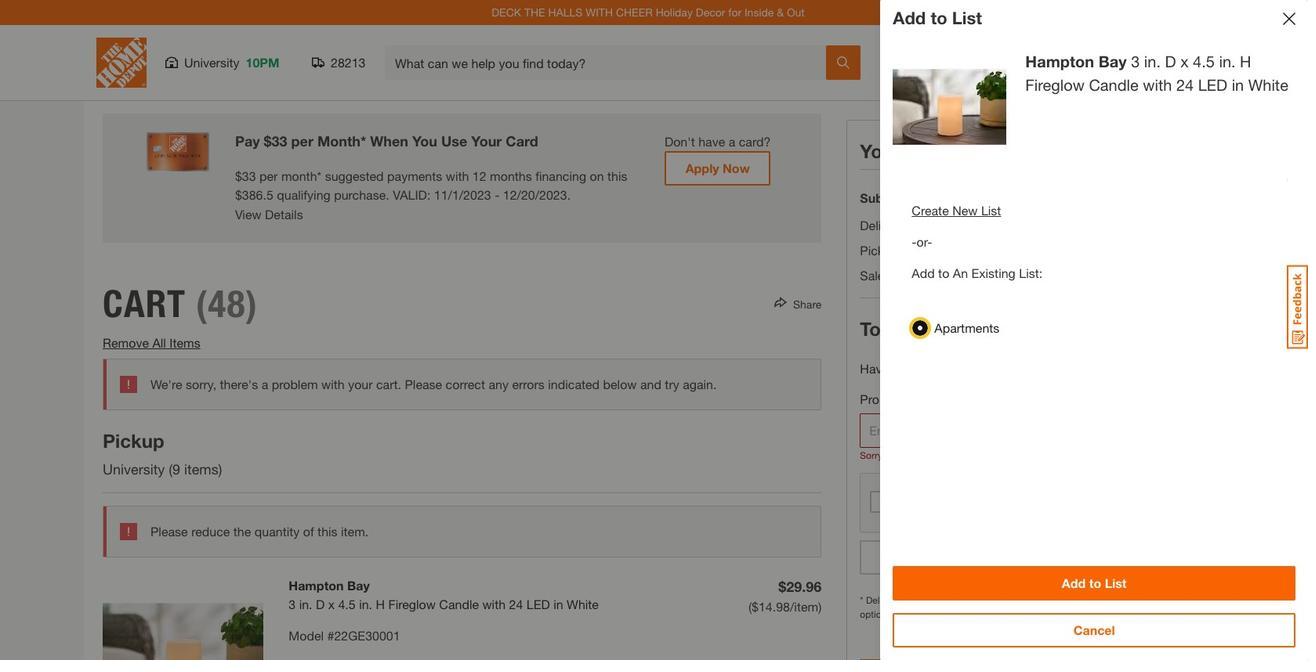 Task type: locate. For each thing, give the bounding box(es) containing it.
please inside alert
[[405, 377, 442, 392]]

$ 33 per month* suggested payments with 12
[[235, 168, 487, 183]]

payments
[[387, 168, 442, 183]]

0 horizontal spatial university
[[103, 461, 165, 478]]

h right the cart link
[[1240, 53, 1252, 71]]

1 horizontal spatial 4.5
[[1193, 53, 1215, 71]]

3
[[1131, 53, 1140, 71], [289, 598, 296, 613]]

is
[[979, 450, 986, 462]]

0 vertical spatial x
[[1181, 53, 1189, 71]]

the right at
[[995, 595, 1008, 607]]

promo inside button
[[1019, 550, 1059, 565]]

a right 'there's'
[[262, 377, 268, 392]]

out
[[787, 5, 805, 19]]

details
[[265, 207, 303, 222]]

1 horizontal spatial (
[[749, 600, 752, 615]]

2 vertical spatial promo
[[1019, 550, 1059, 565]]

all
[[914, 66, 928, 81], [152, 336, 166, 351]]

1 vertical spatial 33
[[242, 168, 256, 183]]

) inside the $29.96 ( $14.98/item )
[[819, 600, 822, 615]]

delivery down subtotal
[[860, 218, 905, 233]]

4.5
[[1193, 53, 1215, 71], [338, 598, 356, 613]]

may
[[894, 609, 912, 621]]

add to list up 'available.'
[[1062, 576, 1127, 591]]

1 horizontal spatial -
[[912, 234, 917, 249]]

0 horizontal spatial 4.5
[[338, 598, 356, 613]]

1 vertical spatial 24
[[509, 598, 523, 613]]

deck the halls with cheer holiday decor for inside & out
[[492, 5, 805, 19]]

0 vertical spatial 4.5
[[1193, 53, 1215, 71]]

the inside 'please reduce the quantity of this item.' alert
[[233, 525, 251, 540]]

0 horizontal spatial fireglow
[[388, 598, 436, 613]]

months
[[490, 168, 532, 183]]

on
[[590, 168, 604, 183]]

fireglow down hampton bay
[[1026, 76, 1085, 94]]

1 horizontal spatial all
[[914, 66, 928, 81]]

2 horizontal spatial the
[[995, 595, 1008, 607]]

hampton up model
[[289, 579, 344, 594]]

1 vertical spatial apply
[[982, 550, 1016, 565]]

3 inside the 3 in. d x 4.5 in. h fireglow candle with 24 led in white
[[1131, 53, 1140, 71]]

university 10pm
[[184, 55, 279, 70]]

0 vertical spatial 33
[[272, 132, 287, 150]]

- inside 386.5 qualifying purchase. valid: 11/1/2023 - 12/20/2023. view details
[[495, 187, 500, 202]]

1 horizontal spatial 3
[[1131, 53, 1140, 71]]

0 vertical spatial add to list
[[893, 8, 982, 28]]

1 vertical spatial the
[[233, 525, 251, 540]]

later
[[1001, 268, 1025, 283]]

reduce
[[191, 525, 230, 540]]

1 vertical spatial list
[[981, 203, 1001, 218]]

3 up model
[[289, 598, 296, 613]]

d up model
[[316, 598, 325, 613]]

with inside we're sorry, there's a problem with your cart. please correct any errors indicated below and try again. alert
[[322, 377, 345, 392]]

Enter Your Promo Code text field
[[860, 414, 1159, 448]]

x up #
[[328, 598, 335, 613]]

university left 9
[[103, 461, 165, 478]]

1 vertical spatial white
[[567, 598, 599, 613]]

fireglow up 22ge30001
[[388, 598, 436, 613]]

0 horizontal spatial (
[[169, 461, 172, 478]]

financing
[[536, 168, 586, 183]]

1 vertical spatial fireglow
[[388, 598, 436, 613]]

add to list inside button
[[1062, 576, 1127, 591]]

2 vertical spatial the
[[995, 595, 1008, 607]]

your up subtotal
[[860, 140, 901, 162]]

step)
[[1028, 268, 1056, 283]]

please inside alert
[[151, 525, 188, 540]]

0 horizontal spatial add to list
[[893, 8, 982, 28]]

1 horizontal spatial white
[[1249, 76, 1289, 94]]

remove all items
[[103, 336, 201, 351]]

2 horizontal spatial promo
[[1019, 550, 1059, 565]]

1 vertical spatial a
[[893, 361, 899, 376]]

2 vertical spatial add
[[1062, 576, 1086, 591]]

cheer
[[616, 5, 653, 19]]

x inside the 3 in. d x 4.5 in. h fireglow candle with 24 led in white
[[1181, 53, 1189, 71]]

0 horizontal spatial hampton
[[289, 579, 344, 594]]

list up services button
[[952, 8, 982, 28]]

12/20/2023.
[[503, 187, 571, 202]]

please
[[405, 377, 442, 392], [151, 525, 188, 540]]

cart
[[1162, 66, 1186, 81]]

1 vertical spatial d
[[316, 598, 325, 613]]

28213
[[331, 55, 366, 70]]

cart.
[[376, 377, 401, 392]]

0 horizontal spatial white
[[567, 598, 599, 613]]

tax
[[894, 268, 913, 283]]

2 vertical spatial a
[[262, 377, 268, 392]]

1 vertical spatial h
[[376, 598, 385, 613]]

(
[[169, 461, 172, 478], [749, 600, 752, 615]]

fireglow inside hampton bay 3 in. d x 4.5 in. h fireglow candle with 24 led in white
[[388, 598, 436, 613]]

bay inside hampton bay 3 in. d x 4.5 in. h fireglow candle with 24 led in white
[[347, 579, 370, 594]]

add
[[893, 8, 926, 28], [912, 266, 935, 281], [1062, 576, 1086, 591]]

0 vertical spatial $
[[264, 132, 272, 150]]

0 horizontal spatial bay
[[347, 579, 370, 594]]

bay for hampton bay 3 in. d x 4.5 in. h fireglow candle with 24 led in white
[[347, 579, 370, 594]]

pickup up university ( 9 item s )
[[103, 431, 164, 453]]

0 horizontal spatial your
[[471, 132, 502, 150]]

( for $14.98/item
[[749, 600, 752, 615]]

x
[[1181, 53, 1189, 71], [328, 598, 335, 613]]

$ up "386.5"
[[235, 168, 242, 183]]

0 horizontal spatial please
[[151, 525, 188, 540]]

33 up "386.5"
[[242, 168, 256, 183]]

cancel
[[1074, 623, 1115, 638]]

pay
[[235, 132, 260, 150]]

problem
[[272, 377, 318, 392]]

0 horizontal spatial h
[[376, 598, 385, 613]]

pickup
[[860, 243, 899, 258], [103, 431, 164, 453]]

delivery inside the '* delivery fees are calculated at the lowest rate available. other delivery options may be available in checkout.'
[[866, 595, 900, 607]]

remove all items link
[[103, 336, 201, 351]]

0 vertical spatial apply
[[686, 161, 719, 176]]

the inside the '* delivery fees are calculated at the lowest rate available. other delivery options may be available in checkout.'
[[995, 595, 1008, 607]]

*
[[860, 595, 864, 607]]

please right "cart." at the left of the page
[[405, 377, 442, 392]]

1 horizontal spatial hampton
[[1026, 53, 1094, 71]]

1 horizontal spatial the
[[887, 450, 900, 462]]

university left 10pm
[[184, 55, 240, 70]]

1 horizontal spatial 24
[[1177, 76, 1194, 94]]

list inside button
[[1105, 576, 1127, 591]]

apply for apply promo
[[982, 550, 1016, 565]]

0 vertical spatial this
[[608, 168, 628, 183]]

sorry, the code you entered is invalid.
[[860, 450, 1018, 462]]

view
[[235, 207, 262, 222]]

24 inside the 3 in. d x 4.5 in. h fireglow candle with 24 led in white
[[1177, 76, 1194, 94]]

1 horizontal spatial d
[[1165, 53, 1176, 71]]

this right of
[[318, 525, 338, 540]]

card
[[506, 132, 538, 150]]

) down $29.96
[[819, 600, 822, 615]]

1 vertical spatial candle
[[439, 598, 479, 613]]

below
[[603, 377, 637, 392]]

1 vertical spatial per
[[259, 168, 278, 183]]

add to list up shop all button
[[893, 8, 982, 28]]

0 vertical spatial promo
[[903, 361, 940, 376]]

this inside months financing on this $
[[608, 168, 628, 183]]

1 horizontal spatial please
[[405, 377, 442, 392]]

white inside the 3 in. d x 4.5 in. h fireglow candle with 24 led in white
[[1249, 76, 1289, 94]]

have a promo code?
[[860, 361, 981, 376]]

4.5 up model # 22ge30001
[[338, 598, 356, 613]]

apply up at
[[982, 550, 1016, 565]]

suggested
[[325, 168, 384, 183]]

0 vertical spatial candle
[[1089, 76, 1139, 94]]

1 vertical spatial -
[[912, 234, 917, 249]]

1 horizontal spatial bay
[[1099, 53, 1127, 71]]

we're sorry, there's a problem with your cart. please correct any errors indicated below and try again.
[[151, 377, 717, 392]]

0 vertical spatial delivery
[[860, 218, 905, 233]]

0 vertical spatial h
[[1240, 53, 1252, 71]]

available.
[[1059, 595, 1099, 607]]

0 vertical spatial to
[[931, 8, 947, 28]]

0 horizontal spatial -
[[495, 187, 500, 202]]

available
[[928, 609, 965, 621]]

0 vertical spatial hampton
[[1026, 53, 1094, 71]]

0 vertical spatial led
[[1198, 76, 1228, 94]]

remove
[[103, 336, 149, 351]]

your right use
[[471, 132, 502, 150]]

#
[[327, 629, 334, 644]]

list right new
[[981, 203, 1001, 218]]

0 horizontal spatial d
[[316, 598, 325, 613]]

me
[[1103, 66, 1120, 81]]

0 horizontal spatial candle
[[439, 598, 479, 613]]

per up "386.5"
[[259, 168, 278, 183]]

1 vertical spatial university
[[103, 461, 165, 478]]

( inside the $29.96 ( $14.98/item )
[[749, 600, 752, 615]]

university
[[184, 55, 240, 70], [103, 461, 165, 478]]

0 horizontal spatial all
[[152, 336, 166, 351]]

4.5 inside hampton bay 3 in. d x 4.5 in. h fireglow candle with 24 led in white
[[338, 598, 356, 613]]

1 horizontal spatial a
[[729, 134, 736, 149]]

please left reduce
[[151, 525, 188, 540]]

the right reduce
[[233, 525, 251, 540]]

promo up rate
[[1019, 550, 1059, 565]]

1 horizontal spatial x
[[1181, 53, 1189, 71]]

all for shop
[[914, 66, 928, 81]]

hampton for hampton bay 3 in. d x 4.5 in. h fireglow candle with 24 led in white
[[289, 579, 344, 594]]

other
[[1101, 595, 1125, 607]]

calculated
[[938, 595, 981, 607]]

fireglow
[[1026, 76, 1085, 94], [388, 598, 436, 613]]

-or-
[[912, 234, 932, 249]]

3 in. d x 4.5 in. h fireglow candle with 24 led in white image
[[893, 50, 1007, 164]]

per up month*
[[291, 132, 314, 150]]

hampton inside hampton bay 3 in. d x 4.5 in. h fireglow candle with 24 led in white
[[289, 579, 344, 594]]

in inside the '* delivery fees are calculated at the lowest rate available. other delivery options may be available in checkout.'
[[967, 609, 975, 621]]

0 vertical spatial per
[[291, 132, 314, 150]]

promo up code
[[903, 361, 940, 376]]

$ up view
[[235, 187, 242, 202]]

fireglow inside the 3 in. d x 4.5 in. h fireglow candle with 24 led in white
[[1026, 76, 1085, 94]]

all right shop
[[914, 66, 928, 81]]

hampton left me on the top right of the page
[[1026, 53, 1094, 71]]

0 vertical spatial 3
[[1131, 53, 1140, 71]]

1 vertical spatial add to list
[[1062, 576, 1127, 591]]

a right 'have'
[[893, 361, 899, 376]]

3 right me on the top right of the page
[[1131, 53, 1140, 71]]

add up shop all button
[[893, 8, 926, 28]]

0 vertical spatial 24
[[1177, 76, 1194, 94]]

bay for hampton bay
[[1099, 53, 1127, 71]]

33
[[272, 132, 287, 150], [242, 168, 256, 183]]

bay
[[1099, 53, 1127, 71], [347, 579, 370, 594]]

qualifying
[[277, 187, 331, 202]]

) right item at bottom
[[219, 461, 222, 478]]

0 horizontal spatial 24
[[509, 598, 523, 613]]

your
[[471, 132, 502, 150], [860, 140, 901, 162]]

4.5 right cart
[[1193, 53, 1215, 71]]

hampton bay
[[1026, 53, 1127, 71]]

0 horizontal spatial this
[[318, 525, 338, 540]]

1 vertical spatial x
[[328, 598, 335, 613]]

bay left cart
[[1099, 53, 1127, 71]]

new
[[953, 203, 978, 218]]

1 horizontal spatial this
[[608, 168, 628, 183]]

$ right pay
[[264, 132, 272, 150]]

in inside hampton bay 3 in. d x 4.5 in. h fireglow candle with 24 led in white
[[554, 598, 563, 613]]

code
[[901, 392, 931, 407]]

1 vertical spatial bay
[[347, 579, 370, 594]]

add down "or-"
[[912, 266, 935, 281]]

1 vertical spatial hampton
[[289, 579, 344, 594]]

1 horizontal spatial candle
[[1089, 76, 1139, 94]]

24
[[1177, 76, 1194, 94], [509, 598, 523, 613]]

apply promo button
[[860, 541, 1181, 575]]

- down months
[[495, 187, 500, 202]]

0 vertical spatial please
[[405, 377, 442, 392]]

in inside the 3 in. d x 4.5 in. h fireglow candle with 24 led in white
[[1232, 76, 1244, 94]]

d right me 'button'
[[1165, 53, 1176, 71]]

diy
[[1033, 66, 1053, 81]]

- down the create
[[912, 234, 917, 249]]

cart (48)
[[103, 282, 258, 327]]

a right have
[[729, 134, 736, 149]]

valid:
[[393, 187, 431, 202]]

1 horizontal spatial pickup
[[860, 243, 899, 258]]

model # 22ge30001
[[289, 629, 400, 644]]

0 vertical spatial (
[[169, 461, 172, 478]]

all left items
[[152, 336, 166, 351]]

delivery up options
[[866, 595, 900, 607]]

0 horizontal spatial a
[[262, 377, 268, 392]]

bay up 22ge30001
[[347, 579, 370, 594]]

create
[[912, 203, 949, 218]]

delivery
[[1127, 595, 1160, 607]]

d inside the 3 in. d x 4.5 in. h fireglow candle with 24 led in white
[[1165, 53, 1176, 71]]

0 horizontal spatial led
[[527, 598, 550, 613]]

add up 'available.'
[[1062, 576, 1086, 591]]

1 horizontal spatial add to list
[[1062, 576, 1127, 591]]

2 vertical spatial list
[[1105, 576, 1127, 591]]

this right "on" at the left
[[608, 168, 628, 183]]

candle down 'please reduce the quantity of this item.' alert
[[439, 598, 479, 613]]

1 vertical spatial all
[[152, 336, 166, 351]]

white
[[1249, 76, 1289, 94], [567, 598, 599, 613]]

apply down have
[[686, 161, 719, 176]]

1 vertical spatial this
[[318, 525, 338, 540]]

presentation image
[[147, 132, 210, 172]]

close image
[[1283, 13, 1296, 25]]

all inside button
[[914, 66, 928, 81]]

university ( 9 item s )
[[103, 461, 226, 478]]

pickup up sales
[[860, 243, 899, 258]]

1 vertical spatial )
[[819, 600, 822, 615]]

1 vertical spatial to
[[938, 266, 950, 281]]

0 horizontal spatial apply
[[686, 161, 719, 176]]

candle down hampton bay
[[1089, 76, 1139, 94]]

month*
[[281, 168, 322, 183]]

0 vertical spatial bay
[[1099, 53, 1127, 71]]

1 horizontal spatial fireglow
[[1026, 76, 1085, 94]]

d inside hampton bay 3 in. d x 4.5 in. h fireglow candle with 24 led in white
[[316, 598, 325, 613]]

0 vertical spatial all
[[914, 66, 928, 81]]

promo down 'have'
[[860, 392, 897, 407]]

x right me 'button'
[[1181, 53, 1189, 71]]

list inside 'button'
[[981, 203, 1001, 218]]

a inside alert
[[262, 377, 268, 392]]

33 right pay
[[272, 132, 287, 150]]

the left code
[[887, 450, 900, 462]]

$ inside months financing on this $
[[235, 187, 242, 202]]

sales tax (determined in later step)
[[860, 268, 1056, 283]]

shop all
[[881, 66, 928, 81]]

university for university ( 9 item s )
[[103, 461, 165, 478]]

h up 22ge30001
[[376, 598, 385, 613]]

list up other
[[1105, 576, 1127, 591]]

0 vertical spatial white
[[1249, 76, 1289, 94]]

to inside add to list button
[[1090, 576, 1102, 591]]

4.5 inside the 3 in. d x 4.5 in. h fireglow candle with 24 led in white
[[1193, 53, 1215, 71]]

1 vertical spatial pickup
[[103, 431, 164, 453]]



Task type: vqa. For each thing, say whether or not it's contained in the screenshot.
the top 3/4
no



Task type: describe. For each thing, give the bounding box(es) containing it.
cart
[[103, 282, 186, 327]]

card?
[[739, 134, 771, 149]]

item
[[184, 461, 211, 478]]

1 horizontal spatial 33
[[272, 132, 287, 150]]

or-
[[917, 234, 932, 249]]

fees
[[902, 595, 920, 607]]

apartments
[[935, 321, 1000, 336]]

indicated
[[548, 377, 600, 392]]

we're sorry, there's a problem with your cart. please correct any errors indicated below and try again. alert
[[103, 359, 822, 411]]

me button
[[1087, 44, 1137, 82]]

of
[[303, 525, 314, 540]]

are
[[922, 595, 936, 607]]

What can we help you find today? search field
[[395, 46, 825, 79]]

$14.98/item
[[752, 600, 819, 615]]

be
[[915, 609, 925, 621]]

code
[[903, 450, 924, 462]]

all for remove
[[152, 336, 166, 351]]

order
[[906, 140, 958, 162]]

0 vertical spatial the
[[887, 450, 900, 462]]

3 in. d x 4.5 in. h fireglow candle with 24 led in white
[[1026, 53, 1289, 94]]

h inside the 3 in. d x 4.5 in. h fireglow candle with 24 led in white
[[1240, 53, 1252, 71]]

apply now
[[686, 161, 750, 176]]

&
[[777, 5, 784, 19]]

lowest
[[1010, 595, 1038, 607]]

an
[[953, 266, 968, 281]]

university for university 10pm
[[184, 55, 240, 70]]

11/1/2023
[[434, 187, 491, 202]]

shop
[[881, 66, 911, 81]]

h inside hampton bay 3 in. d x 4.5 in. h fireglow candle with 24 led in white
[[376, 598, 385, 613]]

diy button
[[1018, 44, 1068, 82]]

please reduce the quantity of this item. alert
[[103, 507, 822, 558]]

white inside hampton bay 3 in. d x 4.5 in. h fireglow candle with 24 led in white
[[567, 598, 599, 613]]

s
[[211, 461, 219, 478]]

0 horizontal spatial pickup
[[103, 431, 164, 453]]

24 inside hampton bay 3 in. d x 4.5 in. h fireglow candle with 24 led in white
[[509, 598, 523, 613]]

share link
[[787, 298, 822, 311]]

0 vertical spatial a
[[729, 134, 736, 149]]

subtotal
[[860, 190, 910, 205]]

0 vertical spatial pickup
[[860, 243, 899, 258]]

1 vertical spatial $
[[235, 168, 242, 183]]

hampton bay 3 in. d x 4.5 in. h fireglow candle with 24 led in white
[[289, 579, 599, 613]]

code?
[[943, 361, 981, 376]]

you
[[412, 132, 437, 150]]

x inside hampton bay 3 in. d x 4.5 in. h fireglow candle with 24 led in white
[[328, 598, 335, 613]]

rate
[[1040, 595, 1057, 607]]

hampton for hampton bay
[[1026, 53, 1094, 71]]

don't
[[665, 134, 695, 149]]

apply now button
[[665, 151, 771, 186]]

( for 9
[[169, 461, 172, 478]]

there's
[[220, 377, 258, 392]]

with
[[586, 5, 613, 19]]

invalid.
[[989, 450, 1018, 462]]

* delivery fees are calculated at the lowest rate available. other delivery options may be available in checkout.
[[860, 595, 1160, 621]]

add to list button
[[893, 567, 1296, 601]]

the home depot logo image
[[96, 38, 147, 88]]

led inside the 3 in. d x 4.5 in. h fireglow candle with 24 led in white
[[1198, 76, 1228, 94]]

month*
[[317, 132, 366, 150]]

total
[[860, 318, 903, 340]]

with inside hampton bay 3 in. d x 4.5 in. h fireglow candle with 24 led in white
[[482, 598, 506, 613]]

this inside alert
[[318, 525, 338, 540]]

in. right the cart link
[[1219, 53, 1236, 71]]

0 vertical spatial add
[[893, 8, 926, 28]]

with inside the 3 in. d x 4.5 in. h fireglow candle with 24 led in white
[[1143, 76, 1172, 94]]

add to an existing list:
[[912, 266, 1043, 281]]

$29.96 ( $14.98/item )
[[749, 579, 822, 615]]

candle inside the 3 in. d x 4.5 in. h fireglow candle with 24 led in white
[[1089, 76, 1139, 94]]

candle inside hampton bay 3 in. d x 4.5 in. h fireglow candle with 24 led in white
[[439, 598, 479, 613]]

(determined
[[917, 268, 984, 283]]

1 vertical spatial add
[[912, 266, 935, 281]]

create new list
[[912, 203, 1001, 218]]

cart link
[[1156, 40, 1194, 82]]

pay $ 33 per month* when you use your card
[[235, 132, 538, 150]]

when
[[370, 132, 408, 150]]

0 horizontal spatial 33
[[242, 168, 256, 183]]

purchase.
[[334, 187, 389, 202]]

feedback link image
[[1287, 265, 1308, 350]]

deck the halls with cheer holiday decor for inside & out link
[[492, 5, 805, 19]]

in. up model
[[299, 598, 312, 613]]

and
[[640, 377, 662, 392]]

services button
[[949, 44, 999, 82]]

0 horizontal spatial per
[[259, 168, 278, 183]]

$29.96
[[779, 579, 822, 596]]

apply for apply now
[[686, 161, 719, 176]]

your
[[348, 377, 373, 392]]

sorry,
[[186, 377, 216, 392]]

model
[[289, 629, 324, 644]]

1 vertical spatial promo
[[860, 392, 897, 407]]

have
[[860, 361, 889, 376]]

halls
[[548, 5, 583, 19]]

in. left cart
[[1144, 53, 1161, 71]]

in. up 22ge30001
[[359, 598, 372, 613]]

shop all button
[[880, 44, 930, 82]]

0 horizontal spatial )
[[219, 461, 222, 478]]

sorry,
[[860, 450, 885, 462]]

share
[[793, 298, 822, 311]]

deck
[[492, 5, 521, 19]]

cancel button
[[893, 614, 1296, 648]]

add inside add to list button
[[1062, 576, 1086, 591]]

product image
[[103, 577, 264, 661]]

list:
[[1019, 266, 1043, 281]]

at
[[984, 595, 992, 607]]

28213 button
[[312, 55, 366, 71]]

entered
[[945, 450, 977, 462]]

quantity
[[255, 525, 300, 540]]

1 horizontal spatial your
[[860, 140, 901, 162]]

have a promo code? link
[[860, 360, 981, 379]]

22ge30001
[[334, 629, 400, 644]]

9
[[172, 461, 180, 478]]

we're
[[151, 377, 182, 392]]

existing
[[972, 266, 1016, 281]]

the
[[524, 5, 545, 19]]

10pm
[[246, 55, 279, 70]]

3 inside hampton bay 3 in. d x 4.5 in. h fireglow candle with 24 led in white
[[289, 598, 296, 613]]

1 horizontal spatial per
[[291, 132, 314, 150]]

led inside hampton bay 3 in. d x 4.5 in. h fireglow candle with 24 led in white
[[527, 598, 550, 613]]

item.
[[341, 525, 369, 540]]

again.
[[683, 377, 717, 392]]

months financing on this $
[[235, 168, 628, 202]]

386.5 qualifying purchase. valid: 11/1/2023 - 12/20/2023. view details
[[235, 187, 571, 222]]

0 vertical spatial list
[[952, 8, 982, 28]]

promo code
[[860, 392, 931, 407]]



